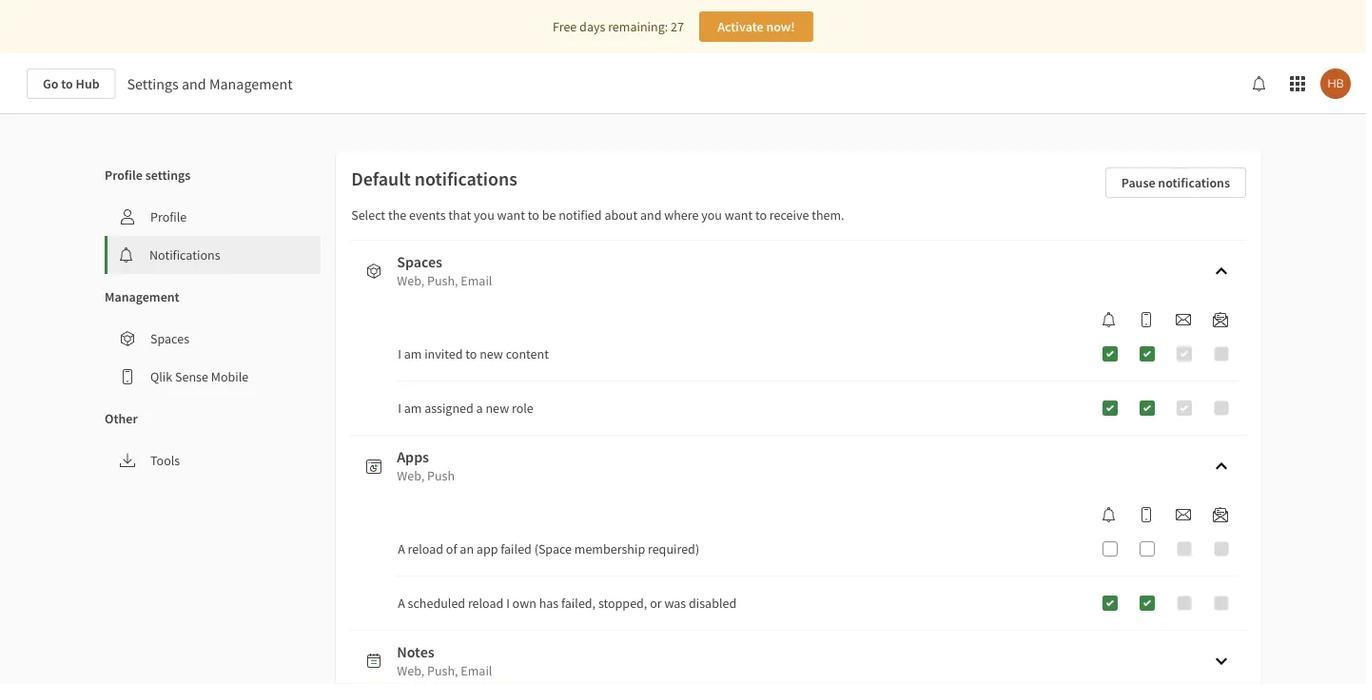 Task type: locate. For each thing, give the bounding box(es) containing it.
email for spaces
[[461, 272, 492, 289]]

email down scheduled
[[461, 662, 492, 679]]

2 notifications sent to your email element from the top
[[1168, 507, 1199, 522]]

notifications bundled in a daily email digest element for a scheduled reload i own has failed, stopped, or was disabled
[[1205, 507, 1236, 522]]

2 push, from the top
[[427, 662, 458, 679]]

web, for apps
[[397, 467, 425, 484]]

profile up notifications
[[150, 208, 187, 225]]

spaces web, push, email
[[397, 252, 492, 289]]

0 horizontal spatial you
[[474, 206, 495, 224]]

free
[[553, 18, 577, 35]]

0 horizontal spatial profile
[[105, 166, 143, 184]]

app
[[477, 540, 498, 558]]

1 horizontal spatial notifications
[[1158, 174, 1230, 191]]

2 notifications bundled in a daily email digest element from the top
[[1205, 507, 1236, 522]]

required)
[[648, 540, 699, 558]]

1 vertical spatial email
[[461, 662, 492, 679]]

am left invited
[[404, 345, 422, 362]]

push, inside notes web, push, email
[[427, 662, 458, 679]]

notifications when using qlik sense in a browser element left push notifications in qlik sense mobile image
[[1094, 507, 1125, 522]]

content
[[506, 345, 549, 362]]

qlik sense mobile
[[150, 368, 249, 385]]

spaces for spaces web, push, email
[[397, 252, 442, 271]]

2 web, from the top
[[397, 467, 425, 484]]

notifications
[[149, 246, 220, 264]]

push notifications in qlik sense mobile element left notifications sent to your email icon at the right top
[[1131, 312, 1162, 327]]

other
[[105, 410, 138, 427]]

push
[[427, 467, 455, 484]]

management
[[209, 74, 293, 93], [105, 288, 180, 305]]

notifications when using qlik sense in a browser element
[[1094, 312, 1125, 327], [1094, 507, 1125, 522]]

notifications up that
[[415, 167, 517, 191]]

new left content
[[480, 345, 503, 362]]

notifications when using qlik sense in a browser image for i am assigned a new role
[[1102, 312, 1117, 327]]

a left scheduled
[[398, 595, 405, 612]]

push, inside spaces web, push, email
[[427, 272, 458, 289]]

i left invited
[[398, 345, 401, 362]]

email inside notes web, push, email
[[461, 662, 492, 679]]

new right a
[[486, 400, 509, 417]]

notifications bundled in a daily email digest element right notifications sent to your email image
[[1205, 507, 1236, 522]]

new for role
[[486, 400, 509, 417]]

notifications sent to your email element right push notifications in qlik sense mobile image
[[1168, 507, 1199, 522]]

push, for spaces
[[427, 272, 458, 289]]

profile link
[[105, 198, 321, 236]]

push notifications in qlik sense mobile element
[[1131, 312, 1162, 327], [1131, 507, 1162, 522]]

0 vertical spatial profile
[[105, 166, 143, 184]]

notifications right pause on the top right of page
[[1158, 174, 1230, 191]]

1 vertical spatial notifications sent to your email element
[[1168, 507, 1199, 522]]

you
[[474, 206, 495, 224], [701, 206, 722, 224]]

failed
[[501, 540, 532, 558]]

notifications when using qlik sense in a browser image
[[1102, 312, 1117, 327], [1102, 507, 1117, 522]]

qlik sense mobile link
[[105, 358, 321, 396]]

1 horizontal spatial spaces
[[397, 252, 442, 271]]

1 horizontal spatial want
[[725, 206, 753, 224]]

0 vertical spatial notifications bundled in a daily email digest element
[[1205, 312, 1236, 327]]

0 vertical spatial notifications when using qlik sense in a browser element
[[1094, 312, 1125, 327]]

0 vertical spatial new
[[480, 345, 503, 362]]

i for i am assigned a new role
[[398, 400, 401, 417]]

days
[[580, 18, 605, 35]]

0 vertical spatial web,
[[397, 272, 425, 289]]

to left receive
[[755, 206, 767, 224]]

1 vertical spatial push,
[[427, 662, 458, 679]]

1 vertical spatial notifications bundled in a daily email digest element
[[1205, 507, 1236, 522]]

0 horizontal spatial and
[[182, 74, 206, 93]]

1 vertical spatial i
[[398, 400, 401, 417]]

profile left the settings
[[105, 166, 143, 184]]

am for invited
[[404, 345, 422, 362]]

select the events that you want to be notified about and where you want to receive them.
[[351, 206, 844, 224]]

assigned
[[424, 400, 474, 417]]

notifications when using qlik sense in a browser image left push notifications in qlik sense mobile image
[[1102, 507, 1117, 522]]

3 web, from the top
[[397, 662, 425, 679]]

am left assigned
[[404, 400, 422, 417]]

reload left of
[[408, 540, 443, 558]]

1 horizontal spatial you
[[701, 206, 722, 224]]

stopped,
[[598, 595, 647, 612]]

a left of
[[398, 540, 405, 558]]

go to hub
[[43, 75, 99, 92]]

1 notifications sent to your email element from the top
[[1168, 312, 1199, 327]]

spaces
[[397, 252, 442, 271], [150, 330, 189, 347]]

1 horizontal spatial profile
[[150, 208, 187, 225]]

you right that
[[474, 206, 495, 224]]

tools
[[150, 452, 180, 469]]

spaces link
[[105, 320, 321, 358]]

notifications when using qlik sense in a browser element left push notifications in qlik sense mobile icon
[[1094, 312, 1125, 327]]

web,
[[397, 272, 425, 289], [397, 467, 425, 484], [397, 662, 425, 679]]

web, inside apps web, push
[[397, 467, 425, 484]]

web, inside spaces web, push, email
[[397, 272, 425, 289]]

27
[[671, 18, 684, 35]]

0 vertical spatial push,
[[427, 272, 458, 289]]

2 am from the top
[[404, 400, 422, 417]]

a
[[476, 400, 483, 417]]

i left own
[[506, 595, 510, 612]]

notifications when using qlik sense in a browser image left push notifications in qlik sense mobile icon
[[1102, 312, 1117, 327]]

0 vertical spatial email
[[461, 272, 492, 289]]

push,
[[427, 272, 458, 289], [427, 662, 458, 679]]

disabled
[[689, 595, 737, 612]]

1 notifications bundled in a daily email digest element from the top
[[1205, 312, 1236, 327]]

about
[[605, 206, 638, 224]]

profile inside "link"
[[150, 208, 187, 225]]

email down that
[[461, 272, 492, 289]]

notifications bundled in a daily email digest element right notifications sent to your email icon at the right top
[[1205, 312, 1236, 327]]

1 vertical spatial new
[[486, 400, 509, 417]]

1 web, from the top
[[397, 272, 425, 289]]

0 horizontal spatial management
[[105, 288, 180, 305]]

1 vertical spatial push notifications in qlik sense mobile element
[[1131, 507, 1162, 522]]

web, down notes
[[397, 662, 425, 679]]

1 vertical spatial and
[[640, 206, 662, 224]]

2 vertical spatial i
[[506, 595, 510, 612]]

1 vertical spatial spaces
[[150, 330, 189, 347]]

0 vertical spatial reload
[[408, 540, 443, 558]]

notifications
[[415, 167, 517, 191], [1158, 174, 1230, 191]]

want left be on the top left
[[497, 206, 525, 224]]

0 horizontal spatial notifications
[[415, 167, 517, 191]]

i am invited to new content
[[398, 345, 549, 362]]

1 want from the left
[[497, 206, 525, 224]]

of
[[446, 540, 457, 558]]

notifications sent to your email element right push notifications in qlik sense mobile icon
[[1168, 312, 1199, 327]]

notifications sent to your email element for a scheduled reload i own has failed, stopped, or was disabled
[[1168, 507, 1199, 522]]

2 notifications when using qlik sense in a browser element from the top
[[1094, 507, 1125, 522]]

and right settings
[[182, 74, 206, 93]]

email
[[461, 272, 492, 289], [461, 662, 492, 679]]

0 vertical spatial i
[[398, 345, 401, 362]]

0 horizontal spatial spaces
[[150, 330, 189, 347]]

or
[[650, 595, 662, 612]]

reload left own
[[468, 595, 504, 612]]

a reload of an app failed (space membership required)
[[398, 540, 699, 558]]

and
[[182, 74, 206, 93], [640, 206, 662, 224]]

i left assigned
[[398, 400, 401, 417]]

push notifications in qlik sense mobile element for a scheduled reload i own has failed, stopped, or was disabled
[[1131, 507, 1162, 522]]

0 vertical spatial a
[[398, 540, 405, 558]]

web, inside notes web, push, email
[[397, 662, 425, 679]]

a scheduled reload i own has failed, stopped, or was disabled
[[398, 595, 737, 612]]

that
[[448, 206, 471, 224]]

1 you from the left
[[474, 206, 495, 224]]

want
[[497, 206, 525, 224], [725, 206, 753, 224]]

0 horizontal spatial reload
[[408, 540, 443, 558]]

now!
[[766, 18, 795, 35]]

push notifications in qlik sense mobile element left notifications sent to your email image
[[1131, 507, 1162, 522]]

and right about
[[640, 206, 662, 224]]

i
[[398, 345, 401, 362], [398, 400, 401, 417], [506, 595, 510, 612]]

to
[[61, 75, 73, 92], [528, 206, 539, 224], [755, 206, 767, 224], [465, 345, 477, 362]]

the
[[388, 206, 406, 224]]

0 vertical spatial spaces
[[397, 252, 442, 271]]

0 vertical spatial notifications sent to your email element
[[1168, 312, 1199, 327]]

free days remaining: 27
[[553, 18, 684, 35]]

1 am from the top
[[404, 345, 422, 362]]

spaces up 'qlik'
[[150, 330, 189, 347]]

1 a from the top
[[398, 540, 405, 558]]

1 vertical spatial profile
[[150, 208, 187, 225]]

1 horizontal spatial reload
[[468, 595, 504, 612]]

want left receive
[[725, 206, 753, 224]]

push, down events
[[427, 272, 458, 289]]

activate
[[718, 18, 764, 35]]

1 vertical spatial notifications when using qlik sense in a browser element
[[1094, 507, 1125, 522]]

web, down apps
[[397, 467, 425, 484]]

a for a scheduled reload i own has failed, stopped, or was disabled
[[398, 595, 405, 612]]

0 vertical spatial am
[[404, 345, 422, 362]]

2 want from the left
[[725, 206, 753, 224]]

notifications sent to your email image
[[1176, 312, 1191, 327]]

activate now! link
[[699, 11, 813, 42]]

1 horizontal spatial and
[[640, 206, 662, 224]]

2 a from the top
[[398, 595, 405, 612]]

1 vertical spatial notifications when using qlik sense in a browser image
[[1102, 507, 1117, 522]]

a
[[398, 540, 405, 558], [398, 595, 405, 612]]

be
[[542, 206, 556, 224]]

notified
[[559, 206, 602, 224]]

profile
[[105, 166, 143, 184], [150, 208, 187, 225]]

1 push, from the top
[[427, 272, 458, 289]]

web, for spaces
[[397, 272, 425, 289]]

2 vertical spatial web,
[[397, 662, 425, 679]]

1 vertical spatial web,
[[397, 467, 425, 484]]

0 horizontal spatial want
[[497, 206, 525, 224]]

new
[[480, 345, 503, 362], [486, 400, 509, 417]]

1 horizontal spatial management
[[209, 74, 293, 93]]

notifications sent to your email element
[[1168, 312, 1199, 327], [1168, 507, 1199, 522]]

email inside spaces web, push, email
[[461, 272, 492, 289]]

0 vertical spatial push notifications in qlik sense mobile element
[[1131, 312, 1162, 327]]

2 you from the left
[[701, 206, 722, 224]]

notifications inside button
[[1158, 174, 1230, 191]]

1 vertical spatial management
[[105, 288, 180, 305]]

2 email from the top
[[461, 662, 492, 679]]

i for i am invited to new content
[[398, 345, 401, 362]]

1 notifications when using qlik sense in a browser element from the top
[[1094, 312, 1125, 327]]

where
[[664, 206, 699, 224]]

web, down the
[[397, 272, 425, 289]]

1 email from the top
[[461, 272, 492, 289]]

1 notifications when using qlik sense in a browser image from the top
[[1102, 312, 1117, 327]]

push, down notes
[[427, 662, 458, 679]]

1 vertical spatial a
[[398, 595, 405, 612]]

to right the 'go' on the left top of page
[[61, 75, 73, 92]]

0 vertical spatial notifications when using qlik sense in a browser image
[[1102, 312, 1117, 327]]

notifications bundled in a daily email digest element
[[1205, 312, 1236, 327], [1205, 507, 1236, 522]]

1 push notifications in qlik sense mobile element from the top
[[1131, 312, 1162, 327]]

am
[[404, 345, 422, 362], [404, 400, 422, 417]]

2 push notifications in qlik sense mobile element from the top
[[1131, 507, 1162, 522]]

2 notifications when using qlik sense in a browser image from the top
[[1102, 507, 1117, 522]]

reload
[[408, 540, 443, 558], [468, 595, 504, 612]]

spaces down events
[[397, 252, 442, 271]]

1 vertical spatial am
[[404, 400, 422, 417]]

go
[[43, 75, 58, 92]]

notifications sent to your email image
[[1176, 507, 1191, 522]]

1 vertical spatial reload
[[468, 595, 504, 612]]

you right where
[[701, 206, 722, 224]]

profile for profile
[[150, 208, 187, 225]]

spaces inside spaces link
[[150, 330, 189, 347]]

notifications when using qlik sense in a browser element for i am assigned a new role
[[1094, 312, 1125, 327]]

spaces inside spaces web, push, email
[[397, 252, 442, 271]]



Task type: vqa. For each thing, say whether or not it's contained in the screenshot.
1st 3 days ago button from the bottom of the page's Sample data app BUTTON
no



Task type: describe. For each thing, give the bounding box(es) containing it.
them.
[[812, 206, 844, 224]]

hub
[[76, 75, 99, 92]]

0 vertical spatial and
[[182, 74, 206, 93]]

notifications bundled in a daily email digest image
[[1213, 507, 1228, 522]]

sense
[[175, 368, 208, 385]]

notifications bundled in a daily email digest image
[[1213, 312, 1228, 327]]

a for a reload of an app failed (space membership required)
[[398, 540, 405, 558]]

membership
[[574, 540, 645, 558]]

notifications bundled in a daily email digest element for i am assigned a new role
[[1205, 312, 1236, 327]]

select
[[351, 206, 385, 224]]

notifications link
[[108, 236, 321, 274]]

to right invited
[[465, 345, 477, 362]]

(space
[[534, 540, 572, 558]]

events
[[409, 206, 446, 224]]

invited
[[424, 345, 463, 362]]

own
[[512, 595, 536, 612]]

notifications for pause notifications
[[1158, 174, 1230, 191]]

am for assigned
[[404, 400, 422, 417]]

push notifications in qlik sense mobile element for i am assigned a new role
[[1131, 312, 1162, 327]]

pause notifications
[[1122, 174, 1230, 191]]

push notifications in qlik sense mobile image
[[1139, 507, 1154, 522]]

profile settings
[[105, 166, 191, 184]]

notes
[[397, 642, 434, 661]]

apps web, push
[[397, 447, 455, 484]]

role
[[512, 400, 534, 417]]

tools link
[[105, 441, 321, 480]]

settings and management
[[127, 74, 293, 93]]

apps
[[397, 447, 429, 466]]

notes web, push, email
[[397, 642, 492, 679]]

settings
[[127, 74, 179, 93]]

howard brown image
[[1321, 69, 1351, 99]]

push, for notes
[[427, 662, 458, 679]]

remaining:
[[608, 18, 668, 35]]

activate now!
[[718, 18, 795, 35]]

notifications sent to your email element for i am assigned a new role
[[1168, 312, 1199, 327]]

web, for notes
[[397, 662, 425, 679]]

mobile
[[211, 368, 249, 385]]

new for content
[[480, 345, 503, 362]]

default notifications
[[351, 167, 517, 191]]

an
[[460, 540, 474, 558]]

email for notes
[[461, 662, 492, 679]]

qlik
[[150, 368, 172, 385]]

receive
[[770, 206, 809, 224]]

notifications for default notifications
[[415, 167, 517, 191]]

profile for profile settings
[[105, 166, 143, 184]]

push notifications in qlik sense mobile image
[[1139, 312, 1154, 327]]

has
[[539, 595, 559, 612]]

notifications when using qlik sense in a browser image for a scheduled reload i own has failed, stopped, or was disabled
[[1102, 507, 1117, 522]]

notifications when using qlik sense in a browser element for a scheduled reload i own has failed, stopped, or was disabled
[[1094, 507, 1125, 522]]

failed,
[[561, 595, 596, 612]]

to left be on the top left
[[528, 206, 539, 224]]

pause
[[1122, 174, 1156, 191]]

go to hub link
[[27, 69, 116, 99]]

0 vertical spatial management
[[209, 74, 293, 93]]

settings
[[145, 166, 191, 184]]

scheduled
[[408, 595, 465, 612]]

spaces for spaces
[[150, 330, 189, 347]]

default
[[351, 167, 411, 191]]

was
[[664, 595, 686, 612]]

pause notifications button
[[1105, 167, 1246, 198]]

i am assigned a new role
[[398, 400, 534, 417]]



